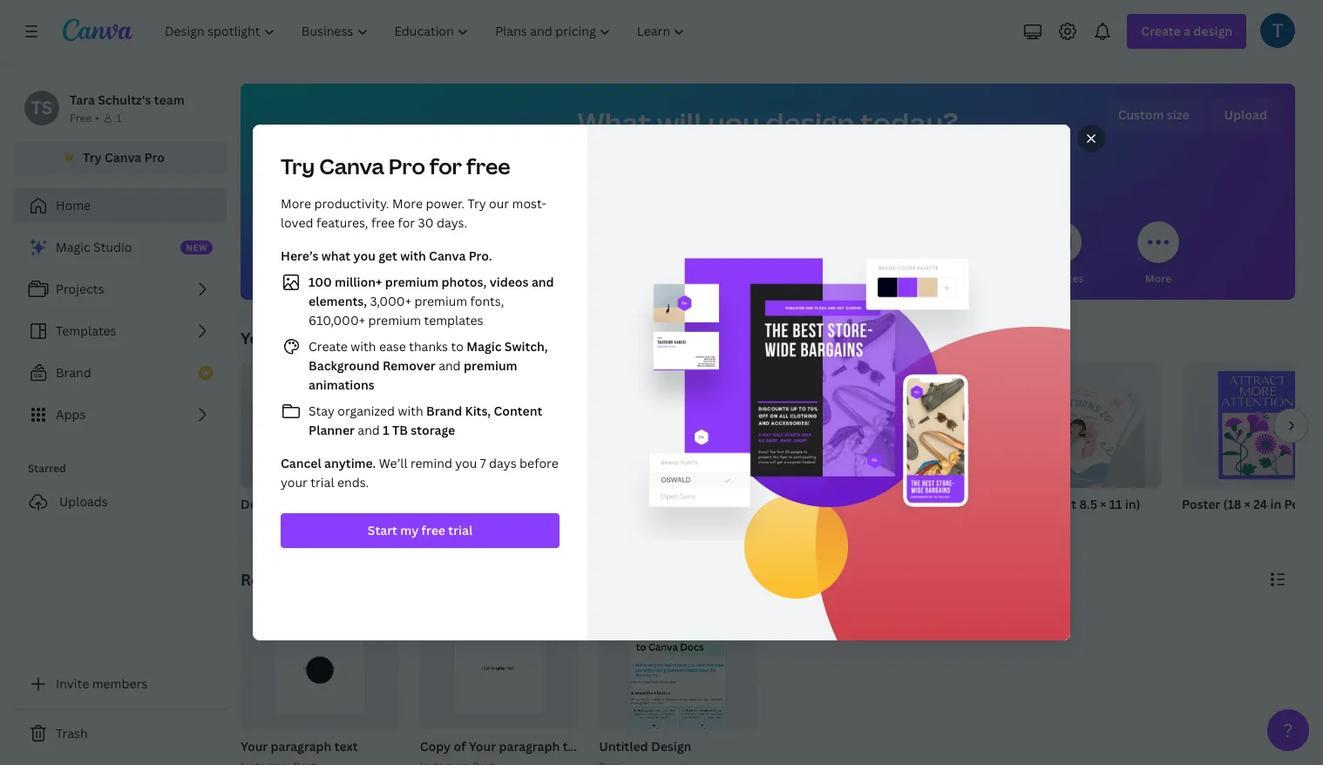 Task type: locate. For each thing, give the bounding box(es) containing it.
trial down "cancel anytime."
[[311, 474, 334, 491]]

1 horizontal spatial 1
[[383, 422, 389, 438]]

2 horizontal spatial try
[[468, 195, 486, 212]]

you right will on the top
[[708, 104, 760, 141]]

magic down templates
[[466, 338, 502, 355]]

free up our
[[466, 152, 510, 180]]

0 vertical spatial free
[[466, 152, 510, 180]]

1 group from the left
[[241, 363, 408, 488]]

premium up templates
[[414, 293, 467, 309]]

and for and 1 tb storage
[[358, 422, 380, 438]]

pro up more productivity. more power. try our most- loved features, free for 30 days. at top
[[388, 152, 425, 180]]

1 horizontal spatial brand
[[426, 403, 462, 419]]

pro up the home link
[[144, 149, 165, 166]]

try up the loved
[[281, 152, 315, 180]]

whiteboards
[[540, 271, 605, 286]]

24
[[1253, 496, 1267, 512]]

templates
[[424, 312, 483, 329]]

million+
[[335, 274, 382, 290]]

1 horizontal spatial list
[[281, 272, 560, 440]]

0 horizontal spatial try
[[83, 149, 102, 166]]

brand
[[56, 364, 91, 381], [426, 403, 462, 419]]

100
[[309, 274, 332, 290]]

productivity.
[[314, 195, 389, 212]]

0 horizontal spatial more
[[281, 195, 311, 212]]

try down •
[[83, 149, 102, 166]]

2 your from the left
[[469, 738, 496, 755]]

trial inside we'll remind you 7 days before your trial ends.
[[311, 474, 334, 491]]

kits,
[[465, 403, 491, 419]]

2 horizontal spatial and
[[532, 274, 554, 290]]

of
[[454, 738, 466, 755]]

0 vertical spatial brand
[[56, 364, 91, 381]]

(square)
[[897, 496, 947, 512]]

canva for try canva pro
[[105, 149, 141, 166]]

premium inside 100 million+ premium photos, videos and elements,
[[385, 274, 439, 290]]

more inside button
[[1145, 271, 1172, 286]]

free right 'my'
[[421, 522, 445, 539]]

1 horizontal spatial for
[[430, 152, 462, 180]]

trash link
[[14, 716, 227, 751]]

switch,
[[505, 338, 548, 355]]

6 group from the left
[[1182, 363, 1323, 488]]

remind
[[410, 455, 452, 472]]

recent
[[241, 569, 294, 590]]

0 horizontal spatial paragraph
[[271, 738, 332, 755]]

canva
[[105, 149, 141, 166], [319, 152, 384, 180], [429, 248, 466, 264]]

studio
[[93, 239, 132, 255]]

for you button
[[356, 209, 398, 300]]

1 paragraph from the left
[[271, 738, 332, 755]]

1 horizontal spatial ×
[[1244, 496, 1250, 512]]

group for presentation (16:9)
[[617, 363, 784, 488]]

you inside we'll remind you 7 days before your trial ends.
[[455, 455, 477, 472]]

2 vertical spatial free
[[421, 522, 445, 539]]

0 vertical spatial magic
[[56, 239, 90, 255]]

videos
[[489, 274, 529, 290]]

to left ease at the left of page
[[362, 328, 378, 349]]

and right videos
[[532, 274, 554, 290]]

1 horizontal spatial canva
[[319, 152, 384, 180]]

tara schultz's team image
[[24, 91, 59, 126]]

2 vertical spatial and
[[358, 422, 380, 438]]

start
[[368, 522, 397, 539]]

canva up productivity.
[[319, 152, 384, 180]]

1 vertical spatial and
[[436, 357, 464, 374]]

brand inside brand link
[[56, 364, 91, 381]]

× left '11'
[[1100, 496, 1106, 512]]

1 vertical spatial trial
[[448, 522, 473, 539]]

1 vertical spatial magic
[[466, 338, 502, 355]]

(16:9)
[[696, 496, 730, 512]]

with right get
[[400, 248, 426, 264]]

1 vertical spatial free
[[371, 214, 395, 231]]

and down stay organized with
[[358, 422, 380, 438]]

0 horizontal spatial your
[[241, 738, 268, 755]]

copy
[[420, 738, 451, 755]]

pro.
[[469, 248, 492, 264]]

brand link
[[14, 356, 227, 390]]

and down the thanks
[[436, 357, 464, 374]]

tara schultz's team element
[[24, 91, 59, 126]]

1 horizontal spatial trial
[[448, 522, 473, 539]]

trial
[[311, 474, 334, 491], [448, 522, 473, 539]]

flyer (portrait 8.5 × 11 in)
[[994, 496, 1140, 512]]

get
[[378, 248, 397, 264]]

4 group from the left
[[805, 363, 973, 488]]

1 horizontal spatial try
[[281, 152, 315, 180]]

0 horizontal spatial list
[[14, 230, 227, 432]]

design
[[765, 104, 854, 141]]

for
[[358, 271, 375, 286]]

0 horizontal spatial trial
[[311, 474, 334, 491]]

try inside more productivity. more power. try our most- loved features, free for 30 days.
[[468, 195, 486, 212]]

1 horizontal spatial magic
[[466, 338, 502, 355]]

canva for try canva pro for free
[[319, 152, 384, 180]]

1 horizontal spatial pro
[[388, 152, 425, 180]]

what
[[321, 248, 351, 264]]

1 × from the left
[[1100, 496, 1106, 512]]

1 horizontal spatial to
[[451, 338, 464, 355]]

1 horizontal spatial and
[[436, 357, 464, 374]]

2 horizontal spatial more
[[1145, 271, 1172, 286]]

0 horizontal spatial and
[[358, 422, 380, 438]]

1 vertical spatial 1
[[383, 422, 389, 438]]

list containing 100 million+ premium photos, videos and elements,
[[281, 272, 560, 440]]

try for try canva pro for free
[[281, 152, 315, 180]]

premium up 3,000+
[[385, 274, 439, 290]]

instagram
[[805, 496, 865, 512]]

trash
[[56, 725, 88, 742]]

magic left studio at top
[[56, 239, 90, 255]]

brand kits, content planner
[[309, 403, 542, 438]]

pro inside button
[[144, 149, 165, 166]]

for you
[[358, 271, 396, 286]]

you up for
[[353, 248, 376, 264]]

try left our
[[468, 195, 486, 212]]

free up here's what you get with canva pro. at left
[[371, 214, 395, 231]]

canva up the home link
[[105, 149, 141, 166]]

with up 'and 1 tb storage'
[[398, 403, 423, 419]]

you right for
[[378, 271, 396, 286]]

poster (18 × 24 in portrai
[[1182, 496, 1323, 512]]

for inside more productivity. more power. try our most- loved features, free for 30 days.
[[398, 214, 415, 231]]

1
[[116, 111, 121, 126], [383, 422, 389, 438]]

1 inside list
[[383, 422, 389, 438]]

premium inside premium animations
[[464, 357, 517, 374]]

brand up storage at the bottom left
[[426, 403, 462, 419]]

schultz's
[[98, 92, 151, 108]]

3 group from the left
[[617, 363, 784, 488]]

start my free trial
[[368, 522, 473, 539]]

create with ease thanks to
[[309, 338, 466, 355]]

premium down switch,
[[464, 357, 517, 374]]

1 horizontal spatial paragraph
[[499, 738, 560, 755]]

× left 24
[[1244, 496, 1250, 512]]

2 horizontal spatial free
[[466, 152, 510, 180]]

trial down whiteboard
[[448, 522, 473, 539]]

1 vertical spatial brand
[[426, 403, 462, 419]]

0 horizontal spatial for
[[398, 214, 415, 231]]

top level navigation element
[[153, 14, 700, 49]]

you left 7
[[455, 455, 477, 472]]

features,
[[316, 214, 368, 231]]

× inside group
[[1100, 496, 1106, 512]]

list containing magic studio
[[14, 230, 227, 432]]

presentations
[[635, 271, 706, 286]]

group for poster (18 × 24 in portrai
[[1182, 363, 1323, 488]]

0 vertical spatial trial
[[311, 474, 334, 491]]

pro for try canva pro for free
[[388, 152, 425, 180]]

0 horizontal spatial canva
[[105, 149, 141, 166]]

try inside button
[[83, 149, 102, 166]]

whiteboards button
[[540, 209, 605, 300]]

paragraph
[[271, 738, 332, 755], [499, 738, 560, 755]]

templates
[[56, 322, 116, 339]]

0 horizontal spatial pro
[[144, 149, 165, 166]]

0 horizontal spatial magic
[[56, 239, 90, 255]]

try canva pro for free
[[281, 152, 510, 180]]

trial inside button
[[448, 522, 473, 539]]

0 horizontal spatial free
[[371, 214, 395, 231]]

instagram post (square)
[[805, 496, 947, 512]]

list
[[14, 230, 227, 432], [281, 272, 560, 440]]

videos
[[848, 271, 883, 286]]

0 horizontal spatial ×
[[1100, 496, 1106, 512]]

with up background
[[351, 338, 376, 355]]

None search field
[[506, 162, 1029, 197]]

presentation
[[617, 496, 693, 512]]

1 down schultz's on the left of page
[[116, 111, 121, 126]]

to down templates
[[451, 338, 464, 355]]

your
[[241, 738, 268, 755], [469, 738, 496, 755]]

for
[[430, 152, 462, 180], [398, 214, 415, 231]]

brand inside brand kits, content planner
[[426, 403, 462, 419]]

0 horizontal spatial text
[[334, 738, 358, 755]]

group for whiteboard
[[429, 363, 596, 488]]

1 horizontal spatial text
[[563, 738, 586, 755]]

create
[[309, 338, 348, 355]]

docs button
[[454, 209, 496, 300]]

more
[[281, 195, 311, 212], [392, 195, 423, 212], [1145, 271, 1172, 286]]

what will you design today?
[[578, 104, 958, 141]]

100 million+ premium photos, videos and elements,
[[309, 274, 554, 309]]

canva up photos,
[[429, 248, 466, 264]]

copy of your paragraph text button
[[416, 611, 586, 765], [420, 737, 586, 758]]

try...
[[382, 328, 416, 349]]

2 group from the left
[[429, 363, 596, 488]]

2 × from the left
[[1244, 496, 1250, 512]]

fonts,
[[470, 293, 504, 309]]

starred
[[28, 461, 66, 476]]

magic inside magic switch, background remover
[[466, 338, 502, 355]]

organized
[[338, 403, 395, 419]]

canva inside button
[[105, 149, 141, 166]]

11
[[1109, 496, 1122, 512]]

brand for brand kits, content planner
[[426, 403, 462, 419]]

1 horizontal spatial free
[[421, 522, 445, 539]]

and for and
[[436, 357, 464, 374]]

0 horizontal spatial 1
[[116, 111, 121, 126]]

magic studio
[[56, 239, 132, 255]]

text
[[334, 738, 358, 755], [563, 738, 586, 755]]

1 horizontal spatial your
[[469, 738, 496, 755]]

0 horizontal spatial brand
[[56, 364, 91, 381]]

for left 30
[[398, 214, 415, 231]]

5 group from the left
[[994, 363, 1161, 494]]

brand for brand
[[56, 364, 91, 381]]

1 left tb
[[383, 422, 389, 438]]

1 vertical spatial for
[[398, 214, 415, 231]]

0 vertical spatial and
[[532, 274, 554, 290]]

and inside 100 million+ premium photos, videos and elements,
[[532, 274, 554, 290]]

×
[[1100, 496, 1106, 512], [1244, 496, 1250, 512]]

elements,
[[309, 293, 367, 309]]

brand up the apps
[[56, 364, 91, 381]]

for up power.
[[430, 152, 462, 180]]

group
[[241, 363, 408, 488], [429, 363, 596, 488], [617, 363, 784, 488], [805, 363, 973, 488], [994, 363, 1161, 494], [1182, 363, 1323, 488]]



Task type: vqa. For each thing, say whether or not it's contained in the screenshot.
"Home"
yes



Task type: describe. For each thing, give the bounding box(es) containing it.
group for flyer (portrait 8.5 × 11 in)
[[994, 363, 1161, 494]]

group for doc
[[241, 363, 408, 488]]

free
[[70, 111, 92, 126]]

stay
[[309, 403, 335, 419]]

0 horizontal spatial to
[[362, 328, 378, 349]]

your
[[281, 474, 308, 491]]

home link
[[14, 188, 227, 223]]

thanks
[[409, 338, 448, 355]]

ease
[[379, 338, 406, 355]]

pro for try canva pro
[[144, 149, 165, 166]]

invite members
[[56, 675, 147, 692]]

1 horizontal spatial more
[[392, 195, 423, 212]]

background
[[309, 357, 380, 374]]

ends.
[[337, 474, 369, 491]]

post
[[868, 496, 894, 512]]

storage
[[411, 422, 455, 438]]

7
[[480, 455, 486, 472]]

want
[[321, 328, 358, 349]]

2 paragraph from the left
[[499, 738, 560, 755]]

free inside button
[[421, 522, 445, 539]]

flyer (portrait 8.5 × 11 in) group
[[994, 363, 1161, 535]]

planner
[[309, 422, 355, 438]]

today?
[[860, 104, 958, 141]]

projects
[[56, 281, 104, 297]]

flyer
[[994, 496, 1023, 512]]

more productivity. more power. try our most- loved features, free for 30 days.
[[281, 195, 546, 231]]

our
[[489, 195, 509, 212]]

team
[[154, 92, 184, 108]]

uploads link
[[14, 485, 227, 519]]

photos,
[[441, 274, 487, 290]]

more for more productivity. more power. try our most- loved features, free for 30 days.
[[281, 195, 311, 212]]

610,000+
[[309, 312, 365, 329]]

videos button
[[845, 209, 886, 300]]

more for more
[[1145, 271, 1172, 286]]

new
[[186, 241, 208, 254]]

1 vertical spatial with
[[351, 338, 376, 355]]

tb
[[392, 422, 408, 438]]

•
[[95, 111, 99, 126]]

try canva pro
[[83, 149, 165, 166]]

presentations button
[[635, 209, 706, 300]]

what
[[578, 104, 652, 141]]

animations
[[309, 377, 375, 393]]

magic for switch,
[[466, 338, 502, 355]]

anytime.
[[324, 455, 376, 472]]

power.
[[426, 195, 465, 212]]

magic switch, background remover
[[309, 338, 548, 374]]

design
[[651, 738, 691, 755]]

products
[[954, 271, 1000, 286]]

in
[[1270, 496, 1281, 512]]

copy of your paragraph text
[[420, 738, 586, 755]]

premium down 3,000+
[[368, 312, 421, 329]]

try for try canva pro
[[83, 149, 102, 166]]

magic for studio
[[56, 239, 90, 255]]

start my free trial button
[[281, 513, 560, 548]]

2 vertical spatial with
[[398, 403, 423, 419]]

we'll remind you 7 days before your trial ends.
[[281, 455, 558, 491]]

projects link
[[14, 272, 227, 307]]

0 vertical spatial with
[[400, 248, 426, 264]]

stay organized with
[[309, 403, 426, 419]]

home
[[56, 197, 91, 214]]

apps link
[[14, 397, 227, 432]]

your paragraph text
[[241, 738, 358, 755]]

2 horizontal spatial canva
[[429, 248, 466, 264]]

designs
[[298, 569, 356, 590]]

3,000+ premium fonts, 610,000+ premium templates
[[309, 293, 504, 329]]

social
[[735, 271, 766, 286]]

before
[[520, 455, 558, 472]]

recent designs
[[241, 569, 356, 590]]

3,000+
[[370, 293, 411, 309]]

free •
[[70, 111, 99, 126]]

portrai
[[1284, 496, 1323, 512]]

templates link
[[14, 314, 227, 349]]

print products
[[926, 271, 1000, 286]]

uploads
[[59, 493, 108, 510]]

docs
[[462, 271, 488, 286]]

doc group
[[241, 363, 408, 535]]

(portrait
[[1026, 496, 1076, 512]]

websites button
[[1038, 209, 1084, 300]]

presentation (16:9) group
[[617, 363, 784, 535]]

social media button
[[735, 209, 800, 300]]

uploads button
[[14, 485, 227, 519]]

you for will
[[708, 104, 760, 141]]

untitled design
[[599, 738, 691, 755]]

you for what
[[353, 248, 376, 264]]

days.
[[437, 214, 467, 231]]

whiteboard group
[[429, 363, 596, 535]]

doc
[[241, 496, 264, 512]]

× inside group
[[1244, 496, 1250, 512]]

you inside button
[[378, 271, 396, 286]]

remover
[[383, 357, 436, 374]]

tara schultz's team
[[70, 92, 184, 108]]

content
[[494, 403, 542, 419]]

2 text from the left
[[563, 738, 586, 755]]

free inside more productivity. more power. try our most- loved features, free for 30 days.
[[371, 214, 395, 231]]

you might want to try...
[[241, 328, 416, 349]]

0 vertical spatial for
[[430, 152, 462, 180]]

whiteboard
[[429, 496, 499, 512]]

you
[[241, 328, 269, 349]]

invite members button
[[14, 667, 227, 702]]

group for instagram post (square)
[[805, 363, 973, 488]]

loved
[[281, 214, 313, 231]]

here's what you get with canva pro.
[[281, 248, 492, 264]]

1 text from the left
[[334, 738, 358, 755]]

you for remind
[[455, 455, 477, 472]]

presentation (16:9)
[[617, 496, 730, 512]]

days
[[489, 455, 517, 472]]

poster (18 × 24 in portrait) group
[[1182, 363, 1323, 535]]

apps
[[56, 406, 86, 423]]

instagram post (square) group
[[805, 363, 973, 535]]

tara
[[70, 92, 95, 108]]

might
[[273, 328, 317, 349]]

premium animations
[[309, 357, 517, 393]]

0 vertical spatial 1
[[116, 111, 121, 126]]

1 your from the left
[[241, 738, 268, 755]]



